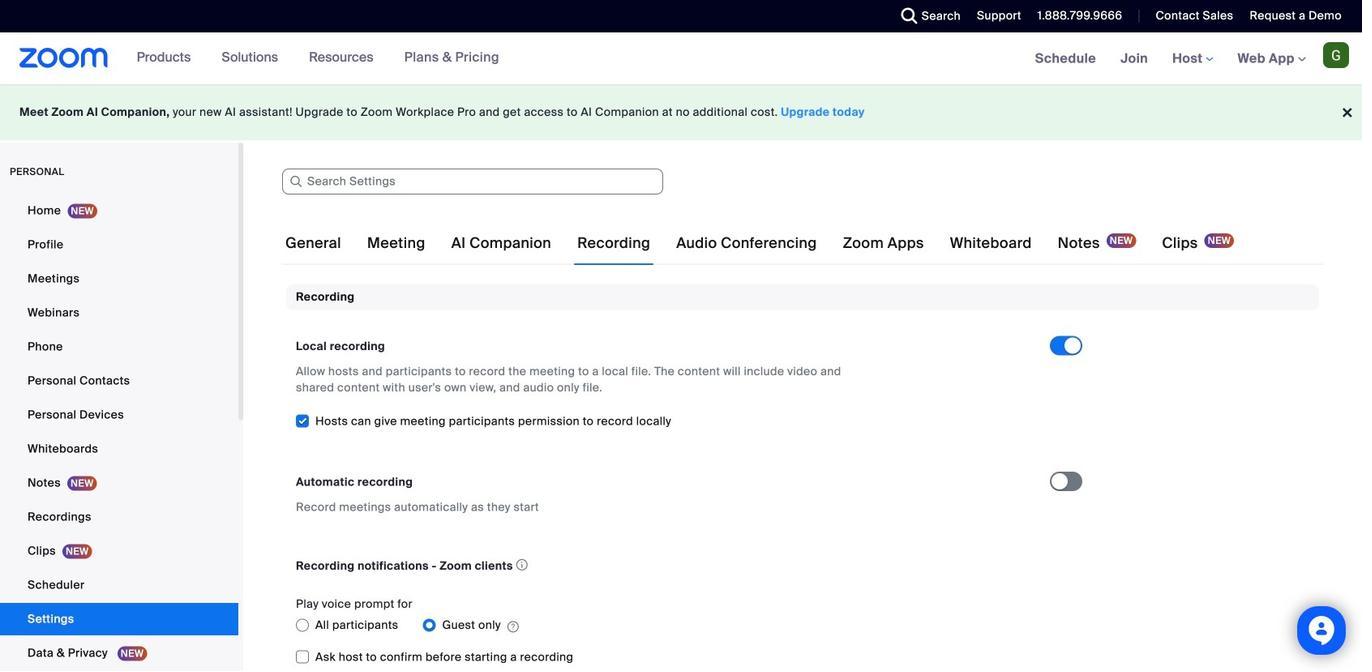 Task type: locate. For each thing, give the bounding box(es) containing it.
info outline image
[[516, 555, 528, 576]]

footer
[[0, 84, 1363, 140]]

option group
[[296, 613, 1050, 639]]

application
[[296, 555, 1036, 577]]

zoom logo image
[[19, 48, 108, 68]]

banner
[[0, 32, 1363, 86]]

recording element
[[286, 285, 1320, 672]]



Task type: describe. For each thing, give the bounding box(es) containing it.
Search Settings text field
[[282, 169, 664, 195]]

profile picture image
[[1324, 42, 1350, 68]]

personal menu menu
[[0, 195, 238, 672]]

option group inside "recording" element
[[296, 613, 1050, 639]]

tabs of my account settings page tab list
[[282, 221, 1238, 266]]

product information navigation
[[125, 32, 512, 84]]

meetings navigation
[[1023, 32, 1363, 86]]

application inside "recording" element
[[296, 555, 1036, 577]]

learn more about guest only image
[[508, 620, 519, 635]]



Task type: vqa. For each thing, say whether or not it's contained in the screenshot.
the Owner
no



